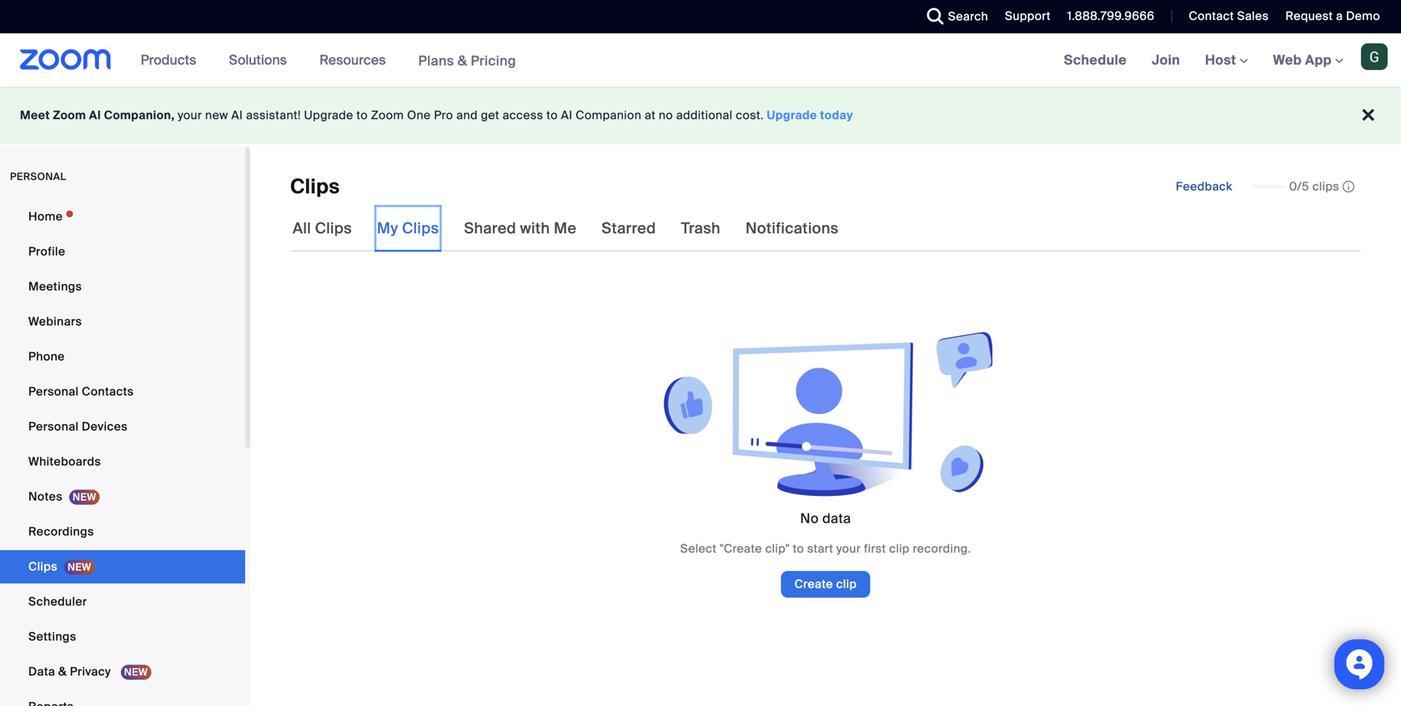Task type: locate. For each thing, give the bounding box(es) containing it.
ai left companion,
[[89, 108, 101, 123]]

my clips tab
[[375, 205, 442, 252]]

and
[[456, 108, 478, 123]]

to
[[357, 108, 368, 123], [547, 108, 558, 123], [793, 541, 804, 557]]

trash tab
[[679, 205, 723, 252]]

1 vertical spatial personal
[[28, 419, 79, 435]]

my clips
[[377, 219, 439, 238]]

meetings navigation
[[1052, 33, 1401, 88]]

clip right create
[[836, 577, 857, 592]]

personal contacts
[[28, 384, 134, 400]]

& inside 'link'
[[58, 664, 67, 680]]

data & privacy
[[28, 664, 114, 680]]

1 vertical spatial clip
[[836, 577, 857, 592]]

starred
[[602, 219, 656, 238]]

product information navigation
[[128, 33, 529, 88]]

1 horizontal spatial &
[[458, 52, 467, 69]]

my
[[377, 219, 398, 238]]

0 vertical spatial your
[[178, 108, 202, 123]]

web app
[[1273, 51, 1332, 69]]

ai
[[89, 108, 101, 123], [231, 108, 243, 123], [561, 108, 573, 123]]

& right data
[[58, 664, 67, 680]]

zoom
[[53, 108, 86, 123], [371, 108, 404, 123]]

0/5
[[1290, 179, 1310, 194]]

1 horizontal spatial your
[[837, 541, 861, 557]]

notes link
[[0, 481, 245, 514]]

pro
[[434, 108, 453, 123]]

support
[[1005, 8, 1051, 24]]

host
[[1206, 51, 1240, 69]]

resources
[[320, 51, 386, 69]]

clips up scheduler
[[28, 559, 58, 575]]

0 horizontal spatial upgrade
[[304, 108, 353, 123]]

webinars link
[[0, 305, 245, 339]]

0 vertical spatial &
[[458, 52, 467, 69]]

2 upgrade from the left
[[767, 108, 817, 123]]

banner containing products
[[0, 33, 1401, 88]]

1 horizontal spatial upgrade
[[767, 108, 817, 123]]

1 vertical spatial your
[[837, 541, 861, 557]]

to right the access
[[547, 108, 558, 123]]

no data
[[800, 510, 851, 528]]

clips right my
[[402, 219, 439, 238]]

products
[[141, 51, 196, 69]]

profile
[[28, 244, 65, 259]]

data & privacy link
[[0, 656, 245, 689]]

upgrade down product information navigation
[[304, 108, 353, 123]]

personal for personal devices
[[28, 419, 79, 435]]

clips inside personal menu menu
[[28, 559, 58, 575]]

clip inside button
[[836, 577, 857, 592]]

0 horizontal spatial ai
[[89, 108, 101, 123]]

personal
[[28, 384, 79, 400], [28, 419, 79, 435]]

scheduler
[[28, 594, 87, 610]]

request
[[1286, 8, 1333, 24]]

2 personal from the top
[[28, 419, 79, 435]]

zoom right meet
[[53, 108, 86, 123]]

clips
[[290, 174, 340, 200], [315, 219, 352, 238], [402, 219, 439, 238], [28, 559, 58, 575]]

clip
[[889, 541, 910, 557], [836, 577, 857, 592]]

contact
[[1189, 8, 1234, 24]]

0 horizontal spatial your
[[178, 108, 202, 123]]

contacts
[[82, 384, 134, 400]]

0 horizontal spatial &
[[58, 664, 67, 680]]

& right plans
[[458, 52, 467, 69]]

3 ai from the left
[[561, 108, 573, 123]]

1.888.799.9666
[[1068, 8, 1155, 24]]

request a demo
[[1286, 8, 1381, 24]]

select
[[680, 541, 717, 557]]

trash
[[681, 219, 721, 238]]

0 horizontal spatial clip
[[836, 577, 857, 592]]

personal for personal contacts
[[28, 384, 79, 400]]

1 vertical spatial &
[[58, 664, 67, 680]]

profile picture image
[[1361, 43, 1388, 70]]

clip"
[[765, 541, 790, 557]]

shared
[[464, 219, 516, 238]]

contact sales link
[[1177, 0, 1273, 33], [1189, 8, 1269, 24]]

host button
[[1206, 51, 1248, 69]]

clip right first
[[889, 541, 910, 557]]

1 horizontal spatial ai
[[231, 108, 243, 123]]

settings
[[28, 629, 76, 645]]

settings link
[[0, 621, 245, 654]]

upgrade
[[304, 108, 353, 123], [767, 108, 817, 123]]

clips up all clips tab
[[290, 174, 340, 200]]

personal up whiteboards
[[28, 419, 79, 435]]

upgrade right cost.
[[767, 108, 817, 123]]

your
[[178, 108, 202, 123], [837, 541, 861, 557]]

1 horizontal spatial clip
[[889, 541, 910, 557]]

&
[[458, 52, 467, 69], [58, 664, 67, 680]]

your left new
[[178, 108, 202, 123]]

pricing
[[471, 52, 516, 69]]

ai left companion
[[561, 108, 573, 123]]

1 ai from the left
[[89, 108, 101, 123]]

request a demo link
[[1273, 0, 1401, 33], [1286, 8, 1381, 24]]

to right "clip"" at the right bottom of page
[[793, 541, 804, 557]]

zoom left one
[[371, 108, 404, 123]]

access
[[503, 108, 544, 123]]

plans & pricing link
[[418, 52, 516, 69], [418, 52, 516, 69]]

support link
[[993, 0, 1055, 33], [1005, 8, 1051, 24]]

with
[[520, 219, 550, 238]]

personal down 'phone'
[[28, 384, 79, 400]]

feedback button
[[1163, 174, 1246, 200]]

2 zoom from the left
[[371, 108, 404, 123]]

2 horizontal spatial ai
[[561, 108, 573, 123]]

app
[[1306, 51, 1332, 69]]

ai right new
[[231, 108, 243, 123]]

your left first
[[837, 541, 861, 557]]

web
[[1273, 51, 1302, 69]]

join link
[[1140, 33, 1193, 87]]

to down resources 'dropdown button'
[[357, 108, 368, 123]]

0 horizontal spatial zoom
[[53, 108, 86, 123]]

devices
[[82, 419, 128, 435]]

1 personal from the top
[[28, 384, 79, 400]]

& for data
[[58, 664, 67, 680]]

1 upgrade from the left
[[304, 108, 353, 123]]

0 vertical spatial personal
[[28, 384, 79, 400]]

starred tab
[[599, 205, 659, 252]]

& inside product information navigation
[[458, 52, 467, 69]]

1 horizontal spatial zoom
[[371, 108, 404, 123]]

banner
[[0, 33, 1401, 88]]

clips right all
[[315, 219, 352, 238]]

webinars
[[28, 314, 82, 330]]

data
[[823, 510, 851, 528]]



Task type: describe. For each thing, give the bounding box(es) containing it.
schedule
[[1064, 51, 1127, 69]]

products button
[[141, 33, 204, 87]]

solutions button
[[229, 33, 295, 87]]

1 zoom from the left
[[53, 108, 86, 123]]

profile link
[[0, 235, 245, 269]]

"create
[[720, 541, 762, 557]]

companion,
[[104, 108, 175, 123]]

search button
[[915, 0, 993, 33]]

assistant!
[[246, 108, 301, 123]]

a
[[1337, 8, 1343, 24]]

all clips
[[293, 219, 352, 238]]

zoom logo image
[[20, 49, 111, 70]]

2 ai from the left
[[231, 108, 243, 123]]

personal devices
[[28, 419, 128, 435]]

plans
[[418, 52, 454, 69]]

meetings link
[[0, 270, 245, 304]]

meet zoom ai companion, your new ai assistant! upgrade to zoom one pro and get access to ai companion at no additional cost. upgrade today
[[20, 108, 853, 123]]

personal menu menu
[[0, 200, 245, 707]]

create
[[795, 577, 833, 592]]

search
[[948, 9, 989, 24]]

select "create clip" to start your first clip recording.
[[680, 541, 971, 557]]

no
[[800, 510, 819, 528]]

0 horizontal spatial to
[[357, 108, 368, 123]]

me
[[554, 219, 577, 238]]

meetings
[[28, 279, 82, 294]]

additional
[[676, 108, 733, 123]]

upgrade today link
[[767, 108, 853, 123]]

home link
[[0, 200, 245, 234]]

sales
[[1238, 8, 1269, 24]]

all clips tab
[[290, 205, 355, 252]]

start
[[807, 541, 834, 557]]

create clip
[[795, 577, 857, 592]]

& for plans
[[458, 52, 467, 69]]

0/5 clips application
[[1253, 179, 1355, 195]]

recordings link
[[0, 516, 245, 549]]

shared with me
[[464, 219, 577, 238]]

demo
[[1347, 8, 1381, 24]]

1 horizontal spatial to
[[547, 108, 558, 123]]

schedule link
[[1052, 33, 1140, 87]]

all
[[293, 219, 311, 238]]

join
[[1152, 51, 1181, 69]]

personal devices link
[[0, 410, 245, 444]]

clips
[[1313, 179, 1340, 194]]

clips link
[[0, 551, 245, 584]]

resources button
[[320, 33, 393, 87]]

tabs of clips tab list
[[290, 205, 841, 252]]

no
[[659, 108, 673, 123]]

cost.
[[736, 108, 764, 123]]

notes
[[28, 489, 63, 505]]

companion
[[576, 108, 642, 123]]

privacy
[[70, 664, 111, 680]]

data
[[28, 664, 55, 680]]

create clip button
[[781, 571, 870, 598]]

phone link
[[0, 340, 245, 374]]

web app button
[[1273, 51, 1344, 69]]

personal contacts link
[[0, 375, 245, 409]]

plans & pricing
[[418, 52, 516, 69]]

recordings
[[28, 524, 94, 540]]

solutions
[[229, 51, 287, 69]]

whiteboards
[[28, 454, 101, 470]]

phone
[[28, 349, 65, 365]]

at
[[645, 108, 656, 123]]

feedback
[[1176, 179, 1233, 194]]

one
[[407, 108, 431, 123]]

0 vertical spatial clip
[[889, 541, 910, 557]]

meet
[[20, 108, 50, 123]]

shared with me tab
[[462, 205, 579, 252]]

today
[[820, 108, 853, 123]]

new
[[205, 108, 228, 123]]

first
[[864, 541, 886, 557]]

recording.
[[913, 541, 971, 557]]

meet zoom ai companion, footer
[[0, 87, 1401, 144]]

notifications
[[746, 219, 839, 238]]

2 horizontal spatial to
[[793, 541, 804, 557]]

get
[[481, 108, 500, 123]]

0/5 clips
[[1290, 179, 1340, 194]]

contact sales
[[1189, 8, 1269, 24]]

home
[[28, 209, 63, 224]]

your inside the meet zoom ai companion, footer
[[178, 108, 202, 123]]

whiteboards link
[[0, 445, 245, 479]]

personal
[[10, 170, 66, 183]]



Task type: vqa. For each thing, say whether or not it's contained in the screenshot.
1st AI
yes



